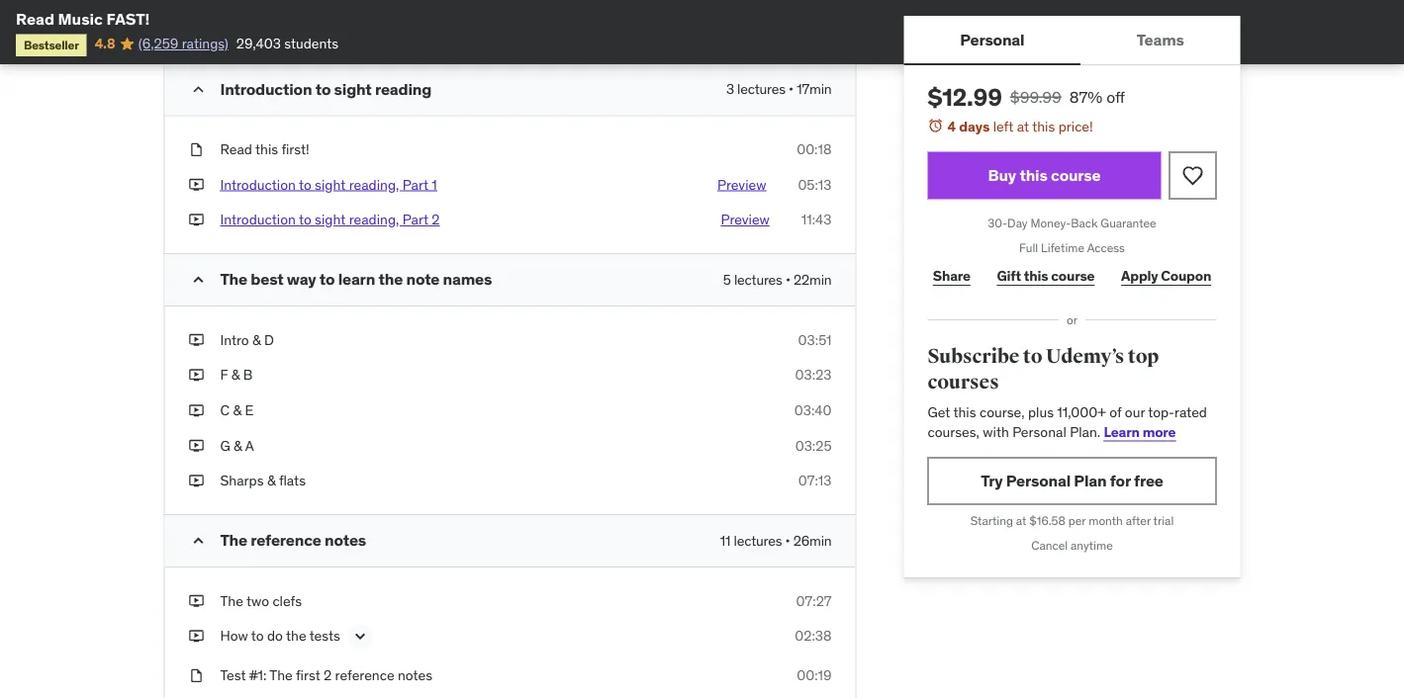 Task type: vqa. For each thing, say whether or not it's contained in the screenshot.
Get
yes



Task type: locate. For each thing, give the bounding box(es) containing it.
sight up introduction to sight reading, part 2
[[315, 176, 346, 193]]

a
[[245, 437, 254, 455]]

personal up $16.58
[[1007, 471, 1071, 491]]

clefs
[[273, 593, 302, 610]]

2 vertical spatial sight
[[315, 211, 346, 229]]

30-day money-back guarantee full lifetime access
[[988, 216, 1157, 256]]

sight inside introduction to sight reading, part 2 button
[[315, 211, 346, 229]]

more
[[1143, 423, 1177, 441]]

0 vertical spatial small image
[[189, 80, 208, 99]]

0 vertical spatial personal
[[961, 29, 1025, 49]]

show lecture description image
[[350, 627, 370, 647]]

• for introduction to sight reading
[[789, 80, 794, 98]]

2 down 1 at the left top of page
[[432, 211, 440, 229]]

intro
[[220, 331, 249, 349]]

introduction for introduction to sight reading, part 1
[[220, 176, 296, 193]]

the best way to learn the note names
[[220, 269, 492, 290]]

4 xsmall image from the top
[[189, 401, 204, 421]]

to inside subscribe to udemy's top courses
[[1024, 345, 1043, 369]]

2 introduction from the top
[[220, 176, 296, 193]]

try
[[981, 471, 1003, 491]]

read
[[16, 8, 54, 29], [220, 140, 252, 158]]

teams button
[[1081, 16, 1241, 63]]

2 vertical spatial personal
[[1007, 471, 1071, 491]]

small image down 'ratings)'
[[189, 80, 208, 99]]

32
[[239, 34, 255, 52]]

at left $16.58
[[1017, 514, 1027, 529]]

the for the two clefs
[[220, 593, 243, 610]]

xsmall image left c
[[189, 401, 204, 421]]

g
[[220, 437, 230, 455]]

this inside get this course, plus 11,000+ of our top-rated courses, with personal plan.
[[954, 404, 977, 422]]

2 reading, from the top
[[349, 211, 399, 229]]

0 vertical spatial 2
[[432, 211, 440, 229]]

1 horizontal spatial 5
[[724, 271, 731, 289]]

1 vertical spatial introduction
[[220, 176, 296, 193]]

the down sharps
[[220, 531, 247, 551]]

xsmall image left intro
[[189, 331, 204, 350]]

lectures left 22min at the top right
[[735, 271, 783, 289]]

xsmall image
[[189, 140, 204, 159], [189, 331, 204, 350], [189, 366, 204, 385], [189, 401, 204, 421], [189, 472, 204, 491], [189, 592, 204, 612], [189, 667, 204, 686]]

our
[[1126, 404, 1146, 422]]

29,403
[[236, 35, 281, 52]]

2 xsmall image from the top
[[189, 210, 204, 230]]

1 horizontal spatial the
[[379, 269, 403, 290]]

0 vertical spatial the
[[379, 269, 403, 290]]

5
[[164, 34, 172, 52], [724, 271, 731, 289]]

read left first!
[[220, 140, 252, 158]]

top-
[[1149, 404, 1175, 422]]

introduction to sight reading, part 2
[[220, 211, 440, 229]]

at
[[1018, 117, 1030, 135], [1017, 514, 1027, 529]]

• left 17min
[[789, 80, 794, 98]]

3 xsmall image from the top
[[189, 366, 204, 385]]

0 vertical spatial preview
[[718, 176, 767, 193]]

off
[[1107, 87, 1126, 107]]

read up bestseller
[[16, 8, 54, 29]]

sight for introduction to sight reading, part 1
[[315, 176, 346, 193]]

1 vertical spatial 2
[[324, 667, 332, 685]]

preview left 05:13
[[718, 176, 767, 193]]

notes
[[325, 531, 366, 551], [398, 667, 433, 685]]

to left do
[[251, 628, 264, 646]]

xsmall image left the test
[[189, 667, 204, 686]]

reference down show lecture description image
[[335, 667, 395, 685]]

1 part from the top
[[403, 176, 429, 193]]

course for buy this course
[[1051, 165, 1101, 186]]

xsmall image for c & e
[[189, 401, 204, 421]]

this for gift this course
[[1025, 267, 1049, 285]]

2 part from the top
[[403, 211, 429, 229]]

course up back
[[1051, 165, 1101, 186]]

course inside gift this course link
[[1052, 267, 1095, 285]]

1 vertical spatial small image
[[189, 532, 208, 552]]

price!
[[1059, 117, 1094, 135]]

try personal plan for free
[[981, 471, 1164, 491]]

buy
[[989, 165, 1017, 186]]

02:38
[[795, 628, 832, 646]]

at right left
[[1018, 117, 1030, 135]]

this inside buy this course button
[[1020, 165, 1048, 186]]

small image
[[189, 80, 208, 99], [189, 532, 208, 552]]

0 vertical spatial read
[[16, 8, 54, 29]]

reading, up introduction to sight reading, part 2
[[349, 176, 399, 193]]

• left 26min at the right bottom of page
[[786, 532, 791, 550]]

introduction down '29,403'
[[220, 79, 312, 99]]

1 horizontal spatial 2
[[432, 211, 440, 229]]

access
[[1088, 240, 1126, 256]]

test
[[220, 667, 246, 685]]

0 horizontal spatial 5
[[164, 34, 172, 52]]

learn more
[[1104, 423, 1177, 441]]

xsmall image left two
[[189, 592, 204, 612]]

& left a at the left of page
[[234, 437, 242, 455]]

05:13
[[798, 176, 832, 193]]

1 vertical spatial personal
[[1013, 423, 1067, 441]]

2 right first
[[324, 667, 332, 685]]

sight down introduction to sight reading, part 1 button
[[315, 211, 346, 229]]

course down lifetime
[[1052, 267, 1095, 285]]

1 vertical spatial preview
[[721, 211, 770, 229]]

1 vertical spatial sight
[[315, 176, 346, 193]]

2 small image from the top
[[189, 532, 208, 552]]

this left first!
[[255, 140, 278, 158]]

4.8
[[95, 35, 115, 52]]

xsmall image
[[189, 175, 204, 195], [189, 210, 204, 230], [189, 437, 204, 456], [189, 627, 204, 647]]

starting at $16.58 per month after trial cancel anytime
[[971, 514, 1175, 554]]

read music fast!
[[16, 8, 150, 29]]

$16.58
[[1030, 514, 1066, 529]]

part
[[403, 176, 429, 193], [403, 211, 429, 229]]

this for get this course, plus 11,000+ of our top-rated courses, with personal plan.
[[954, 404, 977, 422]]

small image left the reference notes
[[189, 532, 208, 552]]

xsmall image left f
[[189, 366, 204, 385]]

1 vertical spatial at
[[1017, 514, 1027, 529]]

preview
[[718, 176, 767, 193], [721, 211, 770, 229]]

the right do
[[286, 628, 307, 646]]

2 vertical spatial introduction
[[220, 211, 296, 229]]

& for d
[[253, 331, 261, 349]]

f
[[220, 367, 228, 384]]

sight inside introduction to sight reading, part 1 button
[[315, 176, 346, 193]]

0 vertical spatial notes
[[325, 531, 366, 551]]

learn
[[338, 269, 375, 290]]

this for buy this course
[[1020, 165, 1048, 186]]

& left d
[[253, 331, 261, 349]]

this inside gift this course link
[[1025, 267, 1049, 285]]

apply coupon
[[1122, 267, 1212, 285]]

5 left 22min at the top right
[[724, 271, 731, 289]]

• for the best way to learn the note names
[[786, 271, 791, 289]]

personal inside button
[[961, 29, 1025, 49]]

personal inside get this course, plus 11,000+ of our top-rated courses, with personal plan.
[[1013, 423, 1067, 441]]

to down first!
[[299, 176, 312, 193]]

lectures for introduction to sight reading
[[738, 80, 786, 98]]

the two clefs
[[220, 593, 302, 610]]

0 horizontal spatial reference
[[251, 531, 322, 551]]

bestseller
[[24, 37, 79, 52]]

11:43
[[802, 211, 832, 229]]

the left two
[[220, 593, 243, 610]]

3 introduction from the top
[[220, 211, 296, 229]]

0 vertical spatial introduction
[[220, 79, 312, 99]]

introduction down read this first!
[[220, 176, 296, 193]]

personal down plus
[[1013, 423, 1067, 441]]

4 xsmall image from the top
[[189, 627, 204, 647]]

the left best on the top left of the page
[[220, 269, 247, 290]]

1 horizontal spatial reference
[[335, 667, 395, 685]]

preview for 11:43
[[721, 211, 770, 229]]

read for read this first!
[[220, 140, 252, 158]]

sight down 1h 26m
[[334, 79, 372, 99]]

c
[[220, 402, 230, 420]]

tab list
[[904, 16, 1241, 65]]

03:51
[[799, 331, 832, 349]]

1 vertical spatial course
[[1052, 267, 1095, 285]]

learn
[[1104, 423, 1140, 441]]

reference down flats at left bottom
[[251, 531, 322, 551]]

1 vertical spatial part
[[403, 211, 429, 229]]

0 horizontal spatial read
[[16, 8, 54, 29]]

#1:
[[249, 667, 267, 685]]

1 introduction from the top
[[220, 79, 312, 99]]

preview up 5 lectures • 22min
[[721, 211, 770, 229]]

• for the reference notes
[[786, 532, 791, 550]]

ratings)
[[182, 35, 229, 52]]

& left flats at left bottom
[[267, 472, 276, 490]]

6 xsmall image from the top
[[189, 592, 204, 612]]

& left e in the bottom left of the page
[[233, 402, 242, 420]]

1 vertical spatial 5
[[724, 271, 731, 289]]

this right gift at the top right
[[1025, 267, 1049, 285]]

first!
[[282, 140, 310, 158]]

2 xsmall image from the top
[[189, 331, 204, 350]]

sight for introduction to sight reading, part 2
[[315, 211, 346, 229]]

introduction
[[220, 79, 312, 99], [220, 176, 296, 193], [220, 211, 296, 229]]

03:25
[[796, 437, 832, 455]]

5 left sections
[[164, 34, 172, 52]]

part up the note on the top of the page
[[403, 211, 429, 229]]

names
[[443, 269, 492, 290]]

plan
[[1075, 471, 1107, 491]]

22min
[[794, 271, 832, 289]]

the left the note on the top of the page
[[379, 269, 403, 290]]

this
[[1033, 117, 1056, 135], [255, 140, 278, 158], [1020, 165, 1048, 186], [1025, 267, 1049, 285], [954, 404, 977, 422]]

• left 22min at the top right
[[786, 271, 791, 289]]

1 vertical spatial read
[[220, 140, 252, 158]]

lifetime
[[1042, 240, 1085, 256]]

07:27
[[797, 593, 832, 610]]

top
[[1128, 345, 1160, 369]]

introduction up best on the top left of the page
[[220, 211, 296, 229]]

1 vertical spatial reading,
[[349, 211, 399, 229]]

trial
[[1154, 514, 1175, 529]]

xsmall image for test #1: the first 2 reference notes
[[189, 667, 204, 686]]

note
[[406, 269, 440, 290]]

month
[[1089, 514, 1124, 529]]

0 vertical spatial part
[[403, 176, 429, 193]]

personal up $12.99
[[961, 29, 1025, 49]]

this right buy
[[1020, 165, 1048, 186]]

the
[[379, 269, 403, 290], [286, 628, 307, 646]]

0 horizontal spatial notes
[[325, 531, 366, 551]]

0 vertical spatial reading,
[[349, 176, 399, 193]]

teams
[[1137, 29, 1185, 49]]

1 small image from the top
[[189, 80, 208, 99]]

0 vertical spatial sight
[[334, 79, 372, 99]]

with
[[983, 423, 1010, 441]]

7 xsmall image from the top
[[189, 667, 204, 686]]

xsmall image left sharps
[[189, 472, 204, 491]]

5 lectures • 22min
[[724, 271, 832, 289]]

xsmall image for f & b
[[189, 366, 204, 385]]

tab list containing personal
[[904, 16, 1241, 65]]

to right way
[[320, 269, 335, 290]]

course
[[1051, 165, 1101, 186], [1052, 267, 1095, 285]]

course inside buy this course button
[[1051, 165, 1101, 186]]

plus
[[1029, 404, 1054, 422]]

reference
[[251, 531, 322, 551], [335, 667, 395, 685]]

reading
[[375, 79, 432, 99]]

1 vertical spatial notes
[[398, 667, 433, 685]]

xsmall image left read this first!
[[189, 140, 204, 159]]

0 horizontal spatial the
[[286, 628, 307, 646]]

to left udemy's
[[1024, 345, 1043, 369]]

intro & d
[[220, 331, 274, 349]]

&
[[253, 331, 261, 349], [231, 367, 240, 384], [233, 402, 242, 420], [234, 437, 242, 455], [267, 472, 276, 490]]

00:18
[[797, 140, 832, 158]]

& right f
[[231, 367, 240, 384]]

1 xsmall image from the top
[[189, 140, 204, 159]]

share button
[[928, 257, 976, 296]]

try personal plan for free link
[[928, 458, 1217, 505]]

to for how to do the tests
[[251, 628, 264, 646]]

• left 32
[[231, 34, 236, 52]]

1 reading, from the top
[[349, 176, 399, 193]]

this up courses,
[[954, 404, 977, 422]]

starting
[[971, 514, 1014, 529]]

0 vertical spatial 5
[[164, 34, 172, 52]]

for
[[1111, 471, 1131, 491]]

3
[[727, 80, 735, 98]]

1 horizontal spatial read
[[220, 140, 252, 158]]

to down students
[[316, 79, 331, 99]]

lectures right 11
[[734, 532, 783, 550]]

lectures right 3
[[738, 80, 786, 98]]

to down introduction to sight reading, part 1 button
[[299, 211, 312, 229]]

sections
[[175, 34, 227, 52]]

part left 1 at the left top of page
[[403, 176, 429, 193]]

sharps & flats
[[220, 472, 306, 490]]

5 xsmall image from the top
[[189, 472, 204, 491]]

introduction to sight reading
[[220, 79, 432, 99]]

reading, down introduction to sight reading, part 1 button
[[349, 211, 399, 229]]

0 vertical spatial course
[[1051, 165, 1101, 186]]

course for gift this course
[[1052, 267, 1095, 285]]

0 horizontal spatial 2
[[324, 667, 332, 685]]



Task type: describe. For each thing, give the bounding box(es) containing it.
alarm image
[[928, 118, 944, 134]]

days
[[960, 117, 990, 135]]

preview for 05:13
[[718, 176, 767, 193]]

& for b
[[231, 367, 240, 384]]

udemy's
[[1046, 345, 1125, 369]]

lectures right 32
[[259, 34, 309, 52]]

29,403 students
[[236, 35, 339, 52]]

xsmall image for intro & d
[[189, 331, 204, 350]]

buy this course button
[[928, 152, 1162, 200]]

learn more link
[[1104, 423, 1177, 441]]

11 lectures • 26min
[[721, 532, 832, 550]]

introduction for introduction to sight reading, part 2
[[220, 211, 296, 229]]

part for 2
[[403, 211, 429, 229]]

subscribe to udemy's top courses
[[928, 345, 1160, 395]]

introduction for introduction to sight reading
[[220, 79, 312, 99]]

to for introduction to sight reading, part 2
[[299, 211, 312, 229]]

lectures for the reference notes
[[734, 532, 783, 550]]

of
[[1110, 404, 1122, 422]]

$99.99
[[1011, 87, 1062, 107]]

1 vertical spatial the
[[286, 628, 307, 646]]

this for read this first!
[[255, 140, 278, 158]]

to for introduction to sight reading
[[316, 79, 331, 99]]

4
[[948, 117, 956, 135]]

guarantee
[[1101, 216, 1157, 231]]

back
[[1071, 216, 1098, 231]]

03:40
[[795, 402, 832, 420]]

the for the best way to learn the note names
[[220, 269, 247, 290]]

anytime
[[1071, 538, 1114, 554]]

1 horizontal spatial notes
[[398, 667, 433, 685]]

f & b
[[220, 367, 253, 384]]

two
[[246, 593, 269, 610]]

this down the $99.99
[[1033, 117, 1056, 135]]

after
[[1126, 514, 1151, 529]]

30-
[[988, 216, 1008, 231]]

introduction to sight reading, part 1 button
[[220, 175, 437, 195]]

1h 26m
[[320, 34, 365, 52]]

read this first!
[[220, 140, 310, 158]]

3 xsmall image from the top
[[189, 437, 204, 456]]

part for 1
[[403, 176, 429, 193]]

students
[[284, 35, 339, 52]]

gift this course link
[[992, 257, 1101, 296]]

small image
[[189, 270, 208, 290]]

sharps
[[220, 472, 264, 490]]

how to do the tests
[[220, 628, 340, 646]]

& for flats
[[267, 472, 276, 490]]

small image for introduction to sight reading
[[189, 80, 208, 99]]

subscribe
[[928, 345, 1020, 369]]

plan.
[[1070, 423, 1101, 441]]

11
[[721, 532, 731, 550]]

(6,259
[[138, 35, 179, 52]]

share
[[933, 267, 971, 285]]

xsmall image for sharps & flats
[[189, 472, 204, 491]]

the right #1:
[[270, 667, 293, 685]]

small image for the reference notes
[[189, 532, 208, 552]]

reading, for 1
[[349, 176, 399, 193]]

& for e
[[233, 402, 242, 420]]

way
[[287, 269, 316, 290]]

xsmall image for the two clefs
[[189, 592, 204, 612]]

& for a
[[234, 437, 242, 455]]

$12.99 $99.99 87% off
[[928, 82, 1126, 112]]

apply coupon button
[[1117, 257, 1217, 296]]

flats
[[279, 472, 306, 490]]

1 vertical spatial reference
[[335, 667, 395, 685]]

e
[[245, 402, 254, 420]]

b
[[243, 367, 253, 384]]

to for introduction to sight reading, part 1
[[299, 176, 312, 193]]

5 for 5 sections • 32 lectures • 1h 26m
[[164, 34, 172, 52]]

tests
[[310, 628, 340, 646]]

the reference notes
[[220, 531, 366, 551]]

coupon
[[1162, 267, 1212, 285]]

fast!
[[106, 8, 150, 29]]

$12.99
[[928, 82, 1003, 112]]

read for read music fast!
[[16, 8, 54, 29]]

how
[[220, 628, 248, 646]]

at inside starting at $16.58 per month after trial cancel anytime
[[1017, 514, 1027, 529]]

xsmall image for read this first!
[[189, 140, 204, 159]]

first
[[296, 667, 320, 685]]

left
[[994, 117, 1014, 135]]

per
[[1069, 514, 1086, 529]]

g & a
[[220, 437, 254, 455]]

87%
[[1070, 87, 1103, 107]]

get this course, plus 11,000+ of our top-rated courses, with personal plan.
[[928, 404, 1208, 441]]

00:19
[[797, 667, 832, 685]]

4 days left at this price!
[[948, 117, 1094, 135]]

2 inside button
[[432, 211, 440, 229]]

full
[[1020, 240, 1039, 256]]

03:23
[[796, 367, 832, 384]]

to for subscribe to udemy's top courses
[[1024, 345, 1043, 369]]

0 vertical spatial at
[[1018, 117, 1030, 135]]

3 lectures • 17min
[[727, 80, 832, 98]]

the for the reference notes
[[220, 531, 247, 551]]

1
[[432, 176, 437, 193]]

courses
[[928, 370, 1000, 395]]

get
[[928, 404, 951, 422]]

buy this course
[[989, 165, 1101, 186]]

lectures for the best way to learn the note names
[[735, 271, 783, 289]]

personal button
[[904, 16, 1081, 63]]

best
[[251, 269, 284, 290]]

1 xsmall image from the top
[[189, 175, 204, 195]]

• left 1h 26m
[[312, 34, 317, 52]]

sight for introduction to sight reading
[[334, 79, 372, 99]]

07:13
[[799, 472, 832, 490]]

0 vertical spatial reference
[[251, 531, 322, 551]]

gift
[[997, 267, 1022, 285]]

rated
[[1175, 404, 1208, 422]]

courses,
[[928, 423, 980, 441]]

17min
[[797, 80, 832, 98]]

wishlist image
[[1182, 164, 1205, 188]]

introduction to sight reading, part 1
[[220, 176, 437, 193]]

music
[[58, 8, 103, 29]]

do
[[267, 628, 283, 646]]

d
[[264, 331, 274, 349]]

introduction to sight reading, part 2 button
[[220, 210, 440, 230]]

day
[[1008, 216, 1028, 231]]

5 for 5 lectures • 22min
[[724, 271, 731, 289]]

5 sections • 32 lectures • 1h 26m
[[164, 34, 365, 52]]

apply
[[1122, 267, 1159, 285]]

reading, for 2
[[349, 211, 399, 229]]

gift this course
[[997, 267, 1095, 285]]



